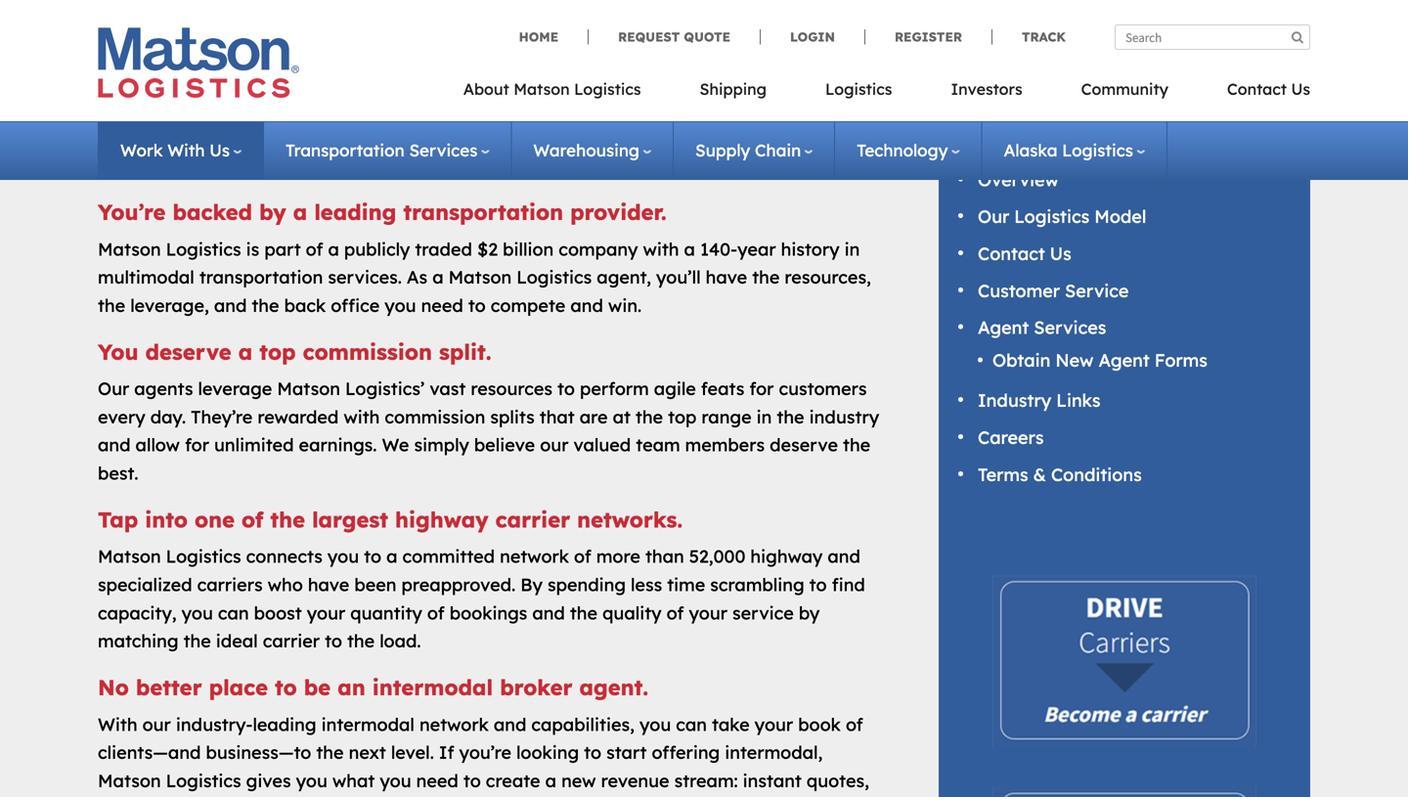 Task type: describe. For each thing, give the bounding box(es) containing it.
home
[[519, 29, 559, 45]]

matson inside with our industry-leading intermodal network and capabilities, you can take your book of clients—and business—to the next level. if you're looking to start offering intermodal, matson logistics gives you what you need to create a new revenue stream: instant quote
[[98, 770, 161, 792]]

track
[[1022, 29, 1066, 45]]

logistics inside 'matson logistics provides a culture where you'll be supported, well-compensated and in control of your success. the proof is that the majority of our agents have been with us over ten years and many retire with us.'
[[166, 98, 241, 120]]

top inside the our agents leverage matson logistics' vast resources to perform agile feats for customers every day. they're rewarded with commission splits that are at the top range in the industry and allow for unlimited earnings. we simply believe our valued team members deserve the best.
[[668, 406, 697, 428]]

and right leverage,
[[214, 294, 247, 316]]

top menu navigation
[[463, 73, 1311, 113]]

us down 'our logistics model'
[[1050, 243, 1072, 265]]

of down supported,
[[557, 127, 574, 149]]

contact us image
[[993, 786, 1257, 797]]

the right at in the bottom left of the page
[[636, 406, 663, 428]]

intermodal inside with our industry-leading intermodal network and capabilities, you can take your book of clients—and business—to the next level. if you're looking to start offering intermodal, matson logistics gives you what you need to create a new revenue stream: instant quote
[[321, 713, 415, 735]]

about for about matson logistics
[[463, 79, 509, 99]]

and up us at the top of the page
[[795, 98, 828, 120]]

the inside 'matson logistics provides a culture where you'll be supported, well-compensated and in control of your success. the proof is that the majority of our agents have been with us over ten years and many retire with us.'
[[447, 127, 475, 149]]

perform
[[580, 378, 649, 400]]

home link
[[519, 29, 588, 45]]

about matson logistics link
[[463, 73, 671, 113]]

shipping
[[700, 79, 767, 99]]

matson down $2
[[449, 266, 512, 288]]

you left what
[[296, 770, 328, 792]]

year
[[738, 238, 776, 260]]

culture
[[340, 98, 399, 120]]

you deserve a top commission split.
[[98, 338, 491, 365]]

you're
[[98, 199, 166, 225]]

Search search field
[[1115, 24, 1311, 50]]

clients—and
[[98, 742, 201, 764]]

preapproved.
[[402, 574, 516, 596]]

believe
[[474, 434, 535, 456]]

backed
[[173, 199, 252, 225]]

0 vertical spatial with
[[167, 140, 205, 161]]

provider.
[[570, 199, 667, 225]]

140-
[[700, 238, 738, 260]]

our for our logistics model
[[978, 206, 1010, 228]]

agile
[[654, 378, 696, 400]]

logistics inside with our industry-leading intermodal network and capabilities, you can take your book of clients—and business—to the next level. if you're looking to start offering intermodal, matson logistics gives you what you need to create a new revenue stream: instant quote
[[166, 770, 241, 792]]

customer service link
[[978, 280, 1129, 302]]

0 vertical spatial leading
[[314, 199, 396, 225]]

and left win.
[[571, 294, 603, 316]]

by inside matson logistics connects you to a committed network of more than 52,000 highway and specialized carriers who have been preapproved. by spending less time scrambling to find capacity, you can boost your quantity of bookings and the quality of your service by matching the ideal carrier to the load.
[[799, 602, 820, 624]]

quantity
[[350, 602, 422, 624]]

the down the industry
[[843, 434, 871, 456]]

contact us inside top menu navigation
[[1227, 79, 1311, 99]]

obtain new agent forms
[[993, 349, 1208, 371]]

right-sized for entrepreneurial logistics agents.
[[98, 59, 621, 86]]

gives
[[246, 770, 291, 792]]

entrepreneurial
[[267, 59, 438, 86]]

agent,
[[597, 266, 651, 288]]

with inside with our industry-leading intermodal network and capabilities, you can take your book of clients—and business—to the next level. if you're looking to start offering intermodal, matson logistics gives you what you need to create a new revenue stream: instant quote
[[98, 713, 137, 735]]

compete
[[491, 294, 566, 316]]

who
[[268, 574, 303, 596]]

the inside with our industry-leading intermodal network and capabilities, you can take your book of clients—and business—to the next level. if you're looking to start offering intermodal, matson logistics gives you what you need to create a new revenue stream: instant quote
[[316, 742, 344, 764]]

2 vertical spatial for
[[185, 434, 209, 456]]

leading inside with our industry-leading intermodal network and capabilities, you can take your book of clients—and business—to the next level. if you're looking to start offering intermodal, matson logistics gives you what you need to create a new revenue stream: instant quote
[[253, 713, 317, 735]]

retire
[[273, 155, 319, 177]]

resources,
[[785, 266, 871, 288]]

a up the services.
[[328, 238, 339, 260]]

to down you're in the bottom left of the page
[[464, 770, 481, 792]]

been inside 'matson logistics provides a culture where you'll be supported, well-compensated and in control of your success. the proof is that the majority of our agents have been with us over ten years and many retire with us.'
[[723, 127, 765, 149]]

stream:
[[675, 770, 738, 792]]

matson inside top menu navigation
[[514, 79, 570, 99]]

chain
[[755, 140, 801, 161]]

tap
[[98, 506, 138, 533]]

you'll inside 'matson logistics provides a culture where you'll be supported, well-compensated and in control of your success. the proof is that the majority of our agents have been with us over ten years and many retire with us.'
[[461, 98, 506, 120]]

start
[[607, 742, 647, 764]]

earnings.
[[299, 434, 377, 456]]

our inside with our industry-leading intermodal network and capabilities, you can take your book of clients—and business—to the next level. if you're looking to start offering intermodal, matson logistics gives you what you need to create a new revenue stream: instant quote
[[142, 713, 171, 735]]

create
[[486, 770, 541, 792]]

are
[[580, 406, 608, 428]]

you'll inside matson logistics is part of a publicly traded $2 billion company with a 140-year history in multimodal transportation services. as a matson logistics agent, you'll have the resources, the leverage, and the back office you need to compete and win.
[[656, 266, 701, 288]]

sized
[[166, 59, 222, 86]]

largest
[[312, 506, 388, 533]]

our logistics model link
[[978, 206, 1147, 228]]

work with us link
[[120, 140, 242, 161]]

your right boost
[[307, 602, 346, 624]]

to down capabilities,
[[584, 742, 602, 764]]

tap into one of the largest highway carrier networks.
[[98, 506, 683, 533]]

matson logistics provides a culture where you'll be supported, well-compensated and in control of your success. the proof is that the majority of our agents have been with us over ten years and many retire with us.
[[98, 98, 873, 177]]

carriers
[[197, 574, 263, 596]]

obtain
[[993, 349, 1051, 371]]

win.
[[608, 294, 642, 316]]

matson inside the our agents leverage matson logistics' vast resources to perform agile feats for customers every day. they're rewarded with commission splits that are at the top range in the industry and allow for unlimited earnings. we simply believe our valued team members deserve the best.
[[277, 378, 340, 400]]

service
[[733, 602, 794, 624]]

service
[[1065, 280, 1129, 302]]

customers
[[779, 378, 867, 400]]

agents.
[[541, 59, 621, 86]]

network inside with our industry-leading intermodal network and capabilities, you can take your book of clients—and business—to the next level. if you're looking to start offering intermodal, matson logistics gives you what you need to create a new revenue stream: instant quote
[[420, 713, 489, 735]]

the down quantity
[[347, 630, 375, 652]]

multimodal
[[98, 266, 194, 288]]

supply
[[695, 140, 750, 161]]

the down customers
[[777, 406, 805, 428]]

range
[[702, 406, 752, 428]]

is inside matson logistics is part of a publicly traded $2 billion company with a 140-year history in multimodal transportation services. as a matson logistics agent, you'll have the resources, the leverage, and the back office you need to compete and win.
[[246, 238, 259, 260]]

0 vertical spatial commission
[[303, 338, 432, 365]]

to up an
[[325, 630, 342, 652]]

about for about us links
[[959, 104, 1024, 131]]

that for splits
[[540, 406, 575, 428]]

provides
[[246, 98, 319, 120]]

contact inside top menu navigation
[[1227, 79, 1287, 99]]

1 horizontal spatial agent
[[1099, 349, 1150, 371]]

services for agent services
[[1034, 316, 1107, 338]]

1 vertical spatial contact
[[978, 243, 1045, 265]]

search image
[[1292, 31, 1304, 44]]

we
[[382, 434, 409, 456]]

a up leverage
[[238, 338, 253, 365]]

industry-
[[176, 713, 253, 735]]

industry
[[978, 389, 1052, 411]]

need inside with our industry-leading intermodal network and capabilities, you can take your book of clients—and business—to the next level. if you're looking to start offering intermodal, matson logistics gives you what you need to create a new revenue stream: instant quote
[[416, 770, 459, 792]]

1 horizontal spatial contact us link
[[1198, 73, 1311, 113]]

instant
[[743, 770, 802, 792]]

in inside 'matson logistics provides a culture where you'll be supported, well-compensated and in control of your success. the proof is that the majority of our agents have been with us over ten years and many retire with us.'
[[833, 98, 848, 120]]

of inside matson logistics is part of a publicly traded $2 billion company with a 140-year history in multimodal transportation services. as a matson logistics agent, you'll have the resources, the leverage, and the back office you need to compete and win.
[[306, 238, 323, 260]]

a inside with our industry-leading intermodal network and capabilities, you can take your book of clients—and business—to the next level. if you're looking to start offering intermodal, matson logistics gives you what you need to create a new revenue stream: instant quote
[[545, 770, 557, 792]]

a left 140-
[[684, 238, 695, 260]]

history
[[781, 238, 840, 260]]

the left the back
[[252, 294, 279, 316]]

investors
[[951, 79, 1023, 99]]

of down time
[[667, 602, 684, 624]]

and down by
[[532, 602, 565, 624]]

0 vertical spatial carrier
[[496, 506, 570, 533]]

vast
[[430, 378, 466, 400]]

new
[[1056, 349, 1094, 371]]

part
[[264, 238, 301, 260]]

1 vertical spatial be
[[304, 674, 331, 701]]

matson inside 'matson logistics provides a culture where you'll be supported, well-compensated and in control of your success. the proof is that the majority of our agents have been with us over ten years and many retire with us.'
[[98, 98, 161, 120]]

back
[[284, 294, 326, 316]]

in inside the our agents leverage matson logistics' vast resources to perform agile feats for customers every day. they're rewarded with commission splits that are at the top range in the industry and allow for unlimited earnings. we simply believe our valued team members deserve the best.
[[757, 406, 772, 428]]

have inside matson logistics connects you to a committed network of more than 52,000 highway and specialized carriers who have been preapproved. by spending less time scrambling to find capacity, you can boost your quantity of bookings and the quality of your service by matching the ideal carrier to the load.
[[308, 574, 349, 596]]

valued
[[574, 434, 631, 456]]

the up connects
[[270, 506, 305, 533]]

you up start
[[640, 713, 671, 735]]

us.
[[365, 155, 388, 177]]

1 vertical spatial for
[[750, 378, 774, 400]]

of up years
[[162, 127, 180, 149]]

work with us
[[120, 140, 230, 161]]

ten
[[98, 155, 125, 177]]

the down spending in the left bottom of the page
[[570, 602, 598, 624]]

quote
[[684, 29, 731, 45]]

carrier image
[[993, 576, 1257, 748]]

of right one
[[242, 506, 263, 533]]

to down tap into one of the largest highway carrier networks.
[[364, 546, 382, 568]]

you down largest
[[328, 546, 359, 568]]

your inside with our industry-leading intermodal network and capabilities, you can take your book of clients—and business—to the next level. if you're looking to start offering intermodal, matson logistics gives you what you need to create a new revenue stream: instant quote
[[755, 713, 793, 735]]

us up alaska
[[1031, 104, 1058, 131]]

0 horizontal spatial by
[[259, 199, 286, 225]]

industry links link
[[978, 389, 1101, 411]]

with left us at the top of the page
[[770, 127, 806, 149]]

can inside matson logistics connects you to a committed network of more than 52,000 highway and specialized carriers who have been preapproved. by spending less time scrambling to find capacity, you can boost your quantity of bookings and the quality of your service by matching the ideal carrier to the load.
[[218, 602, 249, 624]]

technology
[[857, 140, 948, 161]]

splits
[[490, 406, 535, 428]]

with down proof
[[323, 155, 360, 177]]

right-
[[98, 59, 166, 86]]

capabilities,
[[532, 713, 635, 735]]

an
[[338, 674, 366, 701]]

us inside top menu navigation
[[1292, 79, 1311, 99]]

our inside the our agents leverage matson logistics' vast resources to perform agile feats for customers every day. they're rewarded with commission splits that are at the top range in the industry and allow for unlimited earnings. we simply believe our valued team members deserve the best.
[[540, 434, 569, 456]]

terms & conditions
[[978, 463, 1142, 485]]

revenue
[[601, 770, 670, 792]]

to left find
[[810, 574, 827, 596]]

traded
[[415, 238, 472, 260]]

ideal
[[216, 630, 258, 652]]



Task type: vqa. For each thing, say whether or not it's contained in the screenshot.
alerts,
no



Task type: locate. For each thing, give the bounding box(es) containing it.
a inside matson logistics connects you to a committed network of more than 52,000 highway and specialized carriers who have been preapproved. by spending less time scrambling to find capacity, you can boost your quantity of bookings and the quality of your service by matching the ideal carrier to the load.
[[386, 546, 398, 568]]

alaska logistics link
[[1004, 140, 1145, 161]]

0 vertical spatial transportation
[[403, 199, 563, 225]]

network
[[500, 546, 569, 568], [420, 713, 489, 735]]

commission up logistics'
[[303, 338, 432, 365]]

1 horizontal spatial deserve
[[770, 434, 838, 456]]

you down level.
[[380, 770, 411, 792]]

that inside 'matson logistics provides a culture where you'll be supported, well-compensated and in control of your success. the proof is that the majority of our agents have been with us over ten years and many retire with us.'
[[407, 127, 442, 149]]

more
[[597, 546, 641, 568]]

transportation
[[403, 199, 563, 225], [199, 266, 323, 288]]

agent services link
[[978, 316, 1107, 338]]

the left ideal
[[183, 630, 211, 652]]

office
[[331, 294, 380, 316]]

company
[[559, 238, 638, 260]]

work
[[120, 140, 163, 161]]

0 horizontal spatial can
[[218, 602, 249, 624]]

0 horizontal spatial our
[[98, 378, 129, 400]]

you down as
[[385, 294, 416, 316]]

need down as
[[421, 294, 463, 316]]

agent
[[978, 316, 1029, 338], [1099, 349, 1150, 371]]

0 horizontal spatial be
[[304, 674, 331, 701]]

need down if
[[416, 770, 459, 792]]

services for transportation services
[[409, 140, 478, 161]]

1 vertical spatial carrier
[[263, 630, 320, 652]]

our down supported,
[[579, 127, 607, 149]]

of down the preapproved.
[[427, 602, 445, 624]]

deserve down the industry
[[770, 434, 838, 456]]

1 vertical spatial commission
[[385, 406, 485, 428]]

1 vertical spatial need
[[416, 770, 459, 792]]

by
[[521, 574, 543, 596]]

with inside matson logistics is part of a publicly traded $2 billion company with a 140-year history in multimodal transportation services. as a matson logistics agent, you'll have the resources, the leverage, and the back office you need to compete and win.
[[643, 238, 679, 260]]

matson up multimodal
[[98, 238, 161, 260]]

matson inside matson logistics connects you to a committed network of more than 52,000 highway and specialized carriers who have been preapproved. by spending less time scrambling to find capacity, you can boost your quantity of bookings and the quality of your service by matching the ideal carrier to the load.
[[98, 546, 161, 568]]

that for is
[[407, 127, 442, 149]]

that inside the our agents leverage matson logistics' vast resources to perform agile feats for customers every day. they're rewarded with commission splits that are at the top range in the industry and allow for unlimited earnings. we simply believe our valued team members deserve the best.
[[540, 406, 575, 428]]

in up over
[[833, 98, 848, 120]]

for right feats
[[750, 378, 774, 400]]

you
[[385, 294, 416, 316], [328, 546, 359, 568], [182, 602, 213, 624], [640, 713, 671, 735], [296, 770, 328, 792], [380, 770, 411, 792]]

of up spending in the left bottom of the page
[[574, 546, 592, 568]]

in right range
[[757, 406, 772, 428]]

1 vertical spatial services
[[1034, 316, 1107, 338]]

in
[[833, 98, 848, 120], [845, 238, 860, 260], [757, 406, 772, 428]]

matson logistics is part of a publicly traded $2 billion company with a 140-year history in multimodal transportation services. as a matson logistics agent, you'll have the resources, the leverage, and the back office you need to compete and win.
[[98, 238, 871, 316]]

community
[[1081, 79, 1169, 99]]

over
[[835, 127, 873, 149]]

1 vertical spatial top
[[668, 406, 697, 428]]

to up the split.
[[468, 294, 486, 316]]

0 vertical spatial highway
[[395, 506, 489, 533]]

1 vertical spatial about
[[959, 104, 1024, 131]]

us up backed on the left of the page
[[210, 140, 230, 161]]

0 vertical spatial be
[[511, 98, 532, 120]]

a inside 'matson logistics provides a culture where you'll be supported, well-compensated and in control of your success. the proof is that the majority of our agents have been with us over ten years and many retire with us.'
[[324, 98, 336, 120]]

have
[[676, 127, 718, 149], [706, 266, 747, 288], [308, 574, 349, 596]]

logistics
[[444, 59, 534, 86]]

deserve inside the our agents leverage matson logistics' vast resources to perform agile feats for customers every day. they're rewarded with commission splits that are at the top range in the industry and allow for unlimited earnings. we simply believe our valued team members deserve the best.
[[770, 434, 838, 456]]

1 horizontal spatial by
[[799, 602, 820, 624]]

0 horizontal spatial about
[[463, 79, 509, 99]]

0 vertical spatial by
[[259, 199, 286, 225]]

1 horizontal spatial can
[[676, 713, 707, 735]]

with down logistics'
[[344, 406, 380, 428]]

1 horizontal spatial services
[[1034, 316, 1107, 338]]

contact up customer
[[978, 243, 1045, 265]]

0 horizontal spatial services
[[409, 140, 478, 161]]

0 horizontal spatial been
[[354, 574, 397, 596]]

contact us link
[[1198, 73, 1311, 113], [978, 243, 1072, 265]]

deserve down leverage,
[[145, 338, 232, 365]]

about inside top menu navigation
[[463, 79, 509, 99]]

0 vertical spatial our
[[579, 127, 607, 149]]

0 vertical spatial agent
[[978, 316, 1029, 338]]

you
[[98, 338, 139, 365]]

commission inside the our agents leverage matson logistics' vast resources to perform agile feats for customers every day. they're rewarded with commission splits that are at the top range in the industry and allow for unlimited earnings. we simply believe our valued team members deserve the best.
[[385, 406, 485, 428]]

0 vertical spatial you'll
[[461, 98, 506, 120]]

you'll down 140-
[[656, 266, 701, 288]]

proof
[[338, 127, 384, 149]]

1 horizontal spatial top
[[668, 406, 697, 428]]

place
[[209, 674, 268, 701]]

network inside matson logistics connects you to a committed network of more than 52,000 highway and specialized carriers who have been preapproved. by spending less time scrambling to find capacity, you can boost your quantity of bookings and the quality of your service by matching the ideal carrier to the load.
[[500, 546, 569, 568]]

by
[[259, 199, 286, 225], [799, 602, 820, 624]]

of right book at the bottom right of page
[[846, 713, 863, 735]]

0 horizontal spatial that
[[407, 127, 442, 149]]

that
[[407, 127, 442, 149], [540, 406, 575, 428]]

0 horizontal spatial agents
[[134, 378, 193, 400]]

0 vertical spatial that
[[407, 127, 442, 149]]

1 horizontal spatial about
[[959, 104, 1024, 131]]

network up by
[[500, 546, 569, 568]]

highway up scrambling in the right of the page
[[751, 546, 823, 568]]

be inside 'matson logistics provides a culture where you'll be supported, well-compensated and in control of your success. the proof is that the majority of our agents have been with us over ten years and many retire with us.'
[[511, 98, 532, 120]]

agents inside 'matson logistics provides a culture where you'll be supported, well-compensated and in control of your success. the proof is that the majority of our agents have been with us over ten years and many retire with us.'
[[612, 127, 671, 149]]

load.
[[380, 630, 421, 652]]

and up you're in the bottom left of the page
[[494, 713, 527, 735]]

0 vertical spatial contact us
[[1227, 79, 1311, 99]]

0 vertical spatial contact us link
[[1198, 73, 1311, 113]]

transportation services
[[286, 140, 478, 161]]

your up the "many"
[[185, 127, 223, 149]]

contact us up customer
[[978, 243, 1072, 265]]

every
[[98, 406, 145, 428]]

no
[[98, 674, 129, 701]]

and up find
[[828, 546, 861, 568]]

you'll
[[461, 98, 506, 120], [656, 266, 701, 288]]

business—to
[[206, 742, 311, 764]]

our agents leverage matson logistics' vast resources to perform agile feats for customers every day. they're rewarded with commission splits that are at the top range in the industry and allow for unlimited earnings. we simply believe our valued team members deserve the best.
[[98, 378, 880, 484]]

services down where
[[409, 140, 478, 161]]

investors link
[[922, 73, 1052, 113]]

contact down search search field
[[1227, 79, 1287, 99]]

need
[[421, 294, 463, 316], [416, 770, 459, 792]]

0 horizontal spatial contact
[[978, 243, 1045, 265]]

logistics link
[[796, 73, 922, 113]]

our up every
[[98, 378, 129, 400]]

with right work
[[167, 140, 205, 161]]

can inside with our industry-leading intermodal network and capabilities, you can take your book of clients—and business—to the next level. if you're looking to start offering intermodal, matson logistics gives you what you need to create a new revenue stream: instant quote
[[676, 713, 707, 735]]

your down time
[[689, 602, 728, 624]]

0 vertical spatial been
[[723, 127, 765, 149]]

that down where
[[407, 127, 442, 149]]

carrier up by
[[496, 506, 570, 533]]

in inside matson logistics is part of a publicly traded $2 billion company with a 140-year history in multimodal transportation services. as a matson logistics agent, you'll have the resources, the leverage, and the back office you need to compete and win.
[[845, 238, 860, 260]]

0 vertical spatial our
[[978, 206, 1010, 228]]

your
[[185, 127, 223, 149], [307, 602, 346, 624], [689, 602, 728, 624], [755, 713, 793, 735]]

find
[[832, 574, 865, 596]]

committed
[[403, 546, 495, 568]]

1 horizontal spatial contact
[[1227, 79, 1287, 99]]

0 vertical spatial contact
[[1227, 79, 1287, 99]]

a down tap into one of the largest highway carrier networks.
[[386, 546, 398, 568]]

transportation services link
[[286, 140, 489, 161]]

our up clients—and
[[142, 713, 171, 735]]

links down new
[[1057, 389, 1101, 411]]

about down investors at the right
[[959, 104, 1024, 131]]

top down agile
[[668, 406, 697, 428]]

intermodal up next in the left bottom of the page
[[321, 713, 415, 735]]

a right as
[[433, 266, 444, 288]]

a left new
[[545, 770, 557, 792]]

matching
[[98, 630, 179, 652]]

less
[[631, 574, 662, 596]]

the down year
[[752, 266, 780, 288]]

register link
[[865, 29, 992, 45]]

1 vertical spatial highway
[[751, 546, 823, 568]]

0 vertical spatial about
[[463, 79, 509, 99]]

carrier inside matson logistics connects you to a committed network of more than 52,000 highway and specialized carriers who have been preapproved. by spending less time scrambling to find capacity, you can boost your quantity of bookings and the quality of your service by matching the ideal carrier to the load.
[[263, 630, 320, 652]]

members
[[685, 434, 765, 456]]

publicly
[[344, 238, 410, 260]]

warehousing link
[[533, 140, 651, 161]]

warehousing
[[533, 140, 640, 161]]

0 horizontal spatial with
[[98, 713, 137, 735]]

0 vertical spatial network
[[500, 546, 569, 568]]

our inside 'matson logistics provides a culture where you'll be supported, well-compensated and in control of your success. the proof is that the majority of our agents have been with us over ten years and many retire with us.'
[[579, 127, 607, 149]]

services
[[409, 140, 478, 161], [1034, 316, 1107, 338]]

and inside with our industry-leading intermodal network and capabilities, you can take your book of clients—and business—to the next level. if you're looking to start offering intermodal, matson logistics gives you what you need to create a new revenue stream: instant quote
[[494, 713, 527, 735]]

1 vertical spatial network
[[420, 713, 489, 735]]

1 vertical spatial you'll
[[656, 266, 701, 288]]

and inside the our agents leverage matson logistics' vast resources to perform agile feats for customers every day. they're rewarded with commission splits that are at the top range in the industry and allow for unlimited earnings. we simply believe our valued team members deserve the best.
[[98, 434, 131, 456]]

1 vertical spatial intermodal
[[321, 713, 415, 735]]

is right proof
[[389, 127, 402, 149]]

to inside matson logistics is part of a publicly traded $2 billion company with a 140-year history in multimodal transportation services. as a matson logistics agent, you'll have the resources, the leverage, and the back office you need to compete and win.
[[468, 294, 486, 316]]

be
[[511, 98, 532, 120], [304, 674, 331, 701]]

0 vertical spatial services
[[409, 140, 478, 161]]

0 vertical spatial in
[[833, 98, 848, 120]]

agent.
[[580, 674, 649, 701]]

1 horizontal spatial network
[[500, 546, 569, 568]]

leading up publicly
[[314, 199, 396, 225]]

of inside with our industry-leading intermodal network and capabilities, you can take your book of clients—and business—to the next level. if you're looking to start offering intermodal, matson logistics gives you what you need to create a new revenue stream: instant quote
[[846, 713, 863, 735]]

agent right new
[[1099, 349, 1150, 371]]

our left valued
[[540, 434, 569, 456]]

to right place
[[275, 674, 297, 701]]

1 vertical spatial transportation
[[199, 266, 323, 288]]

matson down clients—and
[[98, 770, 161, 792]]

that left are
[[540, 406, 575, 428]]

best.
[[98, 462, 138, 484]]

you down carriers
[[182, 602, 213, 624]]

about up the majority
[[463, 79, 509, 99]]

matson up rewarded
[[277, 378, 340, 400]]

1 vertical spatial is
[[246, 238, 259, 260]]

better
[[136, 674, 202, 701]]

supported,
[[537, 98, 629, 120]]

1 horizontal spatial transportation
[[403, 199, 563, 225]]

at
[[613, 406, 631, 428]]

1 horizontal spatial you'll
[[656, 266, 701, 288]]

majority
[[480, 127, 552, 149]]

0 horizontal spatial contact us link
[[978, 243, 1072, 265]]

and
[[795, 98, 828, 120], [182, 155, 215, 177], [214, 294, 247, 316], [571, 294, 603, 316], [98, 434, 131, 456], [828, 546, 861, 568], [532, 602, 565, 624], [494, 713, 527, 735]]

2 horizontal spatial for
[[750, 378, 774, 400]]

0 vertical spatial is
[[389, 127, 402, 149]]

next
[[349, 742, 386, 764]]

alaska logistics
[[1004, 140, 1134, 161]]

to left perform
[[558, 378, 575, 400]]

with up agent,
[[643, 238, 679, 260]]

have for agents
[[676, 127, 718, 149]]

1 vertical spatial in
[[845, 238, 860, 260]]

new
[[562, 770, 596, 792]]

0 vertical spatial agents
[[612, 127, 671, 149]]

1 vertical spatial been
[[354, 574, 397, 596]]

0 vertical spatial intermodal
[[372, 674, 493, 701]]

2 vertical spatial in
[[757, 406, 772, 428]]

take
[[712, 713, 750, 735]]

highway inside matson logistics connects you to a committed network of more than 52,000 highway and specialized carriers who have been preapproved. by spending less time scrambling to find capacity, you can boost your quantity of bookings and the quality of your service by matching the ideal carrier to the load.
[[751, 546, 823, 568]]

us down search image
[[1292, 79, 1311, 99]]

a
[[324, 98, 336, 120], [293, 199, 307, 225], [328, 238, 339, 260], [684, 238, 695, 260], [433, 266, 444, 288], [238, 338, 253, 365], [386, 546, 398, 568], [545, 770, 557, 792]]

1 horizontal spatial carrier
[[496, 506, 570, 533]]

your up intermodal,
[[755, 713, 793, 735]]

matson down "home"
[[514, 79, 570, 99]]

1 horizontal spatial be
[[511, 98, 532, 120]]

the down multimodal
[[98, 294, 125, 316]]

highway up committed
[[395, 506, 489, 533]]

a up part
[[293, 199, 307, 225]]

login link
[[760, 29, 865, 45]]

have down 140-
[[706, 266, 747, 288]]

1 vertical spatial leading
[[253, 713, 317, 735]]

need inside matson logistics is part of a publicly traded $2 billion company with a 140-year history in multimodal transportation services. as a matson logistics agent, you'll have the resources, the leverage, and the back office you need to compete and win.
[[421, 294, 463, 316]]

0 horizontal spatial contact us
[[978, 243, 1072, 265]]

leading
[[314, 199, 396, 225], [253, 713, 317, 735]]

matson logistics image
[[98, 27, 299, 98]]

1 vertical spatial with
[[98, 713, 137, 735]]

have down compensated
[[676, 127, 718, 149]]

is inside 'matson logistics provides a culture where you'll be supported, well-compensated and in control of your success. the proof is that the majority of our agents have been with us over ten years and many retire with us.'
[[389, 127, 402, 149]]

have inside 'matson logistics provides a culture where you'll be supported, well-compensated and in control of your success. the proof is that the majority of our agents have been with us over ten years and many retire with us.'
[[676, 127, 718, 149]]

our for our agents leverage matson logistics' vast resources to perform agile feats for customers every day. they're rewarded with commission splits that are at the top range in the industry and allow for unlimited earnings. we simply believe our valued team members deserve the best.
[[98, 378, 129, 400]]

track link
[[992, 29, 1066, 45]]

obtain new agent forms link
[[993, 349, 1208, 371]]

request quote link
[[588, 29, 760, 45]]

been inside matson logistics connects you to a committed network of more than 52,000 highway and specialized carriers who have been preapproved. by spending less time scrambling to find capacity, you can boost your quantity of bookings and the quality of your service by matching the ideal carrier to the load.
[[354, 574, 397, 596]]

0 horizontal spatial transportation
[[199, 266, 323, 288]]

0 vertical spatial deserve
[[145, 338, 232, 365]]

and right years
[[182, 155, 215, 177]]

your inside 'matson logistics provides a culture where you'll be supported, well-compensated and in control of your success. the proof is that the majority of our agents have been with us over ten years and many retire with us.'
[[185, 127, 223, 149]]

0 horizontal spatial our
[[142, 713, 171, 735]]

links up alaska logistics link
[[1065, 104, 1122, 131]]

community link
[[1052, 73, 1198, 113]]

0 vertical spatial top
[[259, 338, 296, 365]]

services.
[[328, 266, 402, 288]]

agents inside the our agents leverage matson logistics' vast resources to perform agile feats for customers every day. they're rewarded with commission splits that are at the top range in the industry and allow for unlimited earnings. we simply believe our valued team members deserve the best.
[[134, 378, 193, 400]]

logistics'
[[345, 378, 425, 400]]

1 vertical spatial by
[[799, 602, 820, 624]]

the
[[302, 127, 333, 149]]

forms
[[1155, 349, 1208, 371]]

matson up control
[[98, 98, 161, 120]]

contact us down search image
[[1227, 79, 1311, 99]]

unlimited
[[214, 434, 294, 456]]

52,000
[[689, 546, 746, 568]]

for
[[229, 59, 260, 86], [750, 378, 774, 400], [185, 434, 209, 456]]

quality
[[603, 602, 662, 624]]

agent up obtain in the right of the page
[[978, 316, 1029, 338]]

can up offering
[[676, 713, 707, 735]]

1 horizontal spatial highway
[[751, 546, 823, 568]]

with
[[770, 127, 806, 149], [323, 155, 360, 177], [643, 238, 679, 260], [344, 406, 380, 428]]

0 horizontal spatial highway
[[395, 506, 489, 533]]

0 vertical spatial links
[[1065, 104, 1122, 131]]

1 vertical spatial can
[[676, 713, 707, 735]]

1 horizontal spatial with
[[167, 140, 205, 161]]

transportation up $2
[[403, 199, 563, 225]]

resources
[[471, 378, 553, 400]]

level.
[[391, 742, 434, 764]]

1 vertical spatial links
[[1057, 389, 1101, 411]]

careers link
[[978, 426, 1044, 448]]

the up what
[[316, 742, 344, 764]]

us
[[811, 127, 830, 149]]

and up best.
[[98, 434, 131, 456]]

in up resources,
[[845, 238, 860, 260]]

1 vertical spatial deserve
[[770, 434, 838, 456]]

for down they're
[[185, 434, 209, 456]]

0 horizontal spatial for
[[185, 434, 209, 456]]

our inside the our agents leverage matson logistics' vast resources to perform agile feats for customers every day. they're rewarded with commission splits that are at the top range in the industry and allow for unlimited earnings. we simply believe our valued team members deserve the best.
[[98, 378, 129, 400]]

logistics inside logistics link
[[826, 79, 893, 99]]

team
[[636, 434, 680, 456]]

1 vertical spatial that
[[540, 406, 575, 428]]

matson logistics connects you to a committed network of more than 52,000 highway and specialized carriers who have been preapproved. by spending less time scrambling to find capacity, you can boost your quantity of bookings and the quality of your service by matching the ideal carrier to the load.
[[98, 546, 865, 652]]

0 horizontal spatial is
[[246, 238, 259, 260]]

0 horizontal spatial agent
[[978, 316, 1029, 338]]

to inside the our agents leverage matson logistics' vast resources to perform agile feats for customers every day. they're rewarded with commission splits that are at the top range in the industry and allow for unlimited earnings. we simply believe our valued team members deserve the best.
[[558, 378, 575, 400]]

2 vertical spatial our
[[142, 713, 171, 735]]

0 horizontal spatial network
[[420, 713, 489, 735]]

request
[[618, 29, 680, 45]]

0 horizontal spatial carrier
[[263, 630, 320, 652]]

agents down well-
[[612, 127, 671, 149]]

can up ideal
[[218, 602, 249, 624]]

1 horizontal spatial been
[[723, 127, 765, 149]]

commission up simply
[[385, 406, 485, 428]]

agents up day.
[[134, 378, 193, 400]]

have inside matson logistics is part of a publicly traded $2 billion company with a 140-year history in multimodal transportation services. as a matson logistics agent, you'll have the resources, the leverage, and the back office you need to compete and win.
[[706, 266, 747, 288]]

None search field
[[1115, 24, 1311, 50]]

1 vertical spatial our
[[540, 434, 569, 456]]

1 vertical spatial contact us link
[[978, 243, 1072, 265]]

a up the
[[324, 98, 336, 120]]

have right who
[[308, 574, 349, 596]]

by up part
[[259, 199, 286, 225]]

network up if
[[420, 713, 489, 735]]

you're
[[459, 742, 512, 764]]

1 horizontal spatial for
[[229, 59, 260, 86]]

0 vertical spatial for
[[229, 59, 260, 86]]

1 horizontal spatial is
[[389, 127, 402, 149]]

1 vertical spatial agents
[[134, 378, 193, 400]]

logistics inside about matson logistics link
[[574, 79, 641, 99]]

1 vertical spatial have
[[706, 266, 747, 288]]

2 horizontal spatial our
[[579, 127, 607, 149]]

specialized
[[98, 574, 192, 596]]

have for you'll
[[706, 266, 747, 288]]

you inside matson logistics is part of a publicly traded $2 billion company with a 140-year history in multimodal transportation services. as a matson logistics agent, you'll have the resources, the leverage, and the back office you need to compete and win.
[[385, 294, 416, 316]]

logistics inside matson logistics connects you to a committed network of more than 52,000 highway and specialized carriers who have been preapproved. by spending less time scrambling to find capacity, you can boost your quantity of bookings and the quality of your service by matching the ideal carrier to the load.
[[166, 546, 241, 568]]

transportation inside matson logistics is part of a publicly traded $2 billion company with a 140-year history in multimodal transportation services. as a matson logistics agent, you'll have the resources, the leverage, and the back office you need to compete and win.
[[199, 266, 323, 288]]

2 vertical spatial have
[[308, 574, 349, 596]]

with inside the our agents leverage matson logistics' vast resources to perform agile feats for customers every day. they're rewarded with commission splits that are at the top range in the industry and allow for unlimited earnings. we simply believe our valued team members deserve the best.
[[344, 406, 380, 428]]

1 vertical spatial contact us
[[978, 243, 1072, 265]]

1 horizontal spatial agents
[[612, 127, 671, 149]]



